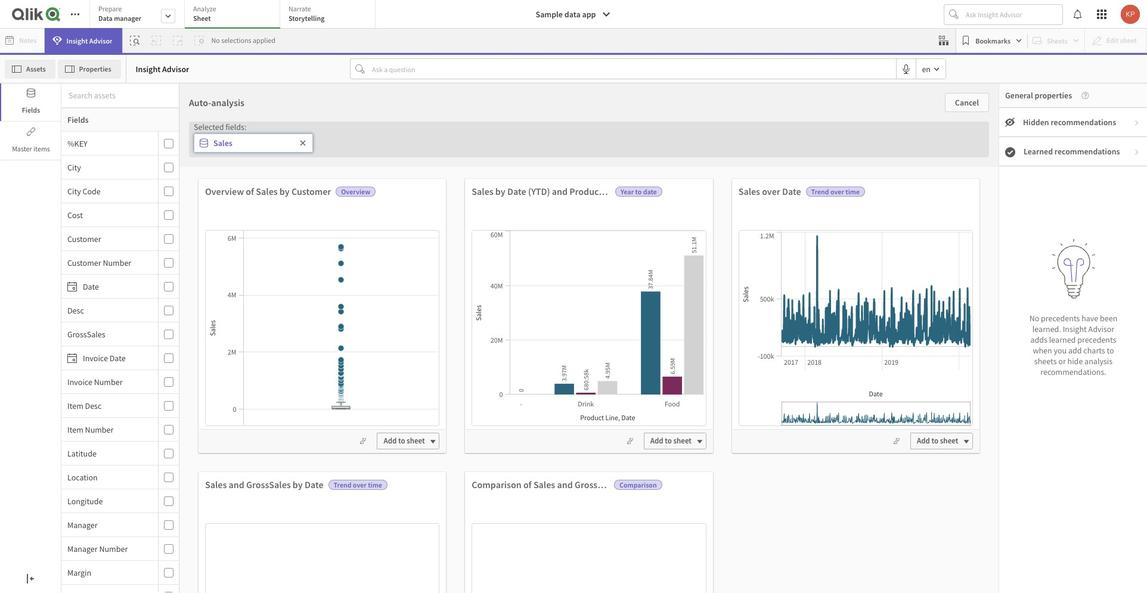 Task type: locate. For each thing, give the bounding box(es) containing it.
number for customer number
[[103, 257, 131, 268]]

data left app
[[565, 9, 581, 20]]

fields up %key
[[67, 115, 89, 125]]

recommendations.
[[1041, 367, 1107, 377]]

add to sheet
[[384, 436, 425, 446], [651, 436, 692, 446], [918, 436, 959, 446]]

1 vertical spatial you
[[441, 385, 454, 396]]

properties button
[[58, 59, 121, 78]]

0 horizontal spatial comparison
[[472, 479, 522, 491]]

trend over time for sales and grosssales by date
[[334, 481, 382, 490]]

date
[[644, 187, 657, 196]]

your up generate
[[386, 369, 402, 379]]

2 master items button from the left
[[1, 122, 61, 160]]

1 horizontal spatial by
[[293, 479, 303, 491]]

data up the directly
[[435, 345, 453, 357]]

customer down deselect field icon
[[292, 186, 331, 197]]

invoice inside "menu item"
[[83, 353, 108, 364]]

recommendations down help image
[[1052, 117, 1117, 128]]

sheet. inside to start creating visualizations and build your new sheet.
[[734, 403, 755, 413]]

analysis
[[211, 97, 245, 109], [1085, 356, 1113, 367]]

2 horizontal spatial you
[[1054, 345, 1067, 356]]

menu containing %key
[[61, 132, 179, 594]]

cancel button
[[946, 93, 990, 112]]

grosssales inside menu item
[[67, 329, 105, 340]]

trend for sales and grosssales by date
[[334, 481, 352, 490]]

when
[[1034, 345, 1053, 356]]

trend for sales over date
[[812, 187, 830, 196]]

2 horizontal spatial add
[[918, 436, 931, 446]]

0 horizontal spatial .
[[442, 401, 444, 412]]

0 vertical spatial item
[[67, 401, 83, 411]]

3 add from the left
[[918, 436, 931, 446]]

latitude button
[[61, 448, 156, 459]]

1 vertical spatial analysis
[[1085, 356, 1113, 367]]

sheet
[[193, 14, 211, 23]]

auto-
[[189, 97, 211, 109]]

new down visualizations
[[718, 403, 733, 413]]

your inside explore your data directly or let qlik generate insights for you with
[[386, 369, 402, 379]]

invoice inside menu item
[[67, 377, 92, 388]]

by for date
[[293, 479, 303, 491]]

0 vertical spatial explore
[[387, 345, 418, 357]]

0 horizontal spatial analysis
[[211, 97, 245, 109]]

city for city
[[67, 162, 81, 173]]

or inside explore your data directly or let qlik generate insights for you with
[[448, 369, 456, 379]]

item desc menu item
[[61, 394, 179, 418]]

analyze
[[193, 4, 216, 13]]

1 horizontal spatial or
[[1059, 356, 1067, 367]]

0 vertical spatial precedents
[[1042, 313, 1081, 324]]

advisor up auto-
[[162, 64, 189, 74]]

invoice for invoice number
[[67, 377, 92, 388]]

sales for sales by date (ytd) and product line year to date
[[472, 186, 494, 197]]

insights inside . save any insights you discover to this sheet.
[[360, 419, 388, 430]]

trend over time for sales over date
[[812, 187, 860, 196]]

1 vertical spatial the
[[585, 369, 596, 379]]

0 vertical spatial customer
[[292, 186, 331, 197]]

this down save
[[444, 419, 457, 430]]

create new analytics
[[686, 345, 770, 357]]

1 vertical spatial new
[[531, 369, 546, 379]]

1 add to sheet from the left
[[384, 436, 425, 446]]

0 horizontal spatial sheet.
[[458, 419, 480, 430]]

0 vertical spatial trend
[[812, 187, 830, 196]]

or
[[1059, 356, 1067, 367], [448, 369, 456, 379]]

no up adds on the bottom
[[1030, 313, 1040, 324]]

insights down ask on the bottom of the page
[[536, 403, 564, 413]]

learned.
[[1033, 324, 1062, 335]]

2 manager from the top
[[67, 544, 98, 555]]

let
[[458, 369, 467, 379]]

insights down the directly
[[401, 385, 428, 396]]

2 vertical spatial insight advisor
[[385, 402, 435, 412]]

insight up add
[[1064, 324, 1087, 335]]

analysis inside no precedents have been learned. insight advisor adds learned precedents when you add charts to sheets or hide analysis recommendations.
[[1085, 356, 1113, 367]]

0 horizontal spatial fields
[[22, 106, 40, 115]]

comparison of sales and grosssales for city
[[472, 479, 651, 491]]

advisor up charts
[[1089, 324, 1115, 335]]

0 horizontal spatial overview
[[205, 186, 244, 197]]

of
[[246, 186, 254, 197], [524, 479, 532, 491]]

1 vertical spatial trend over time
[[334, 481, 382, 490]]

1 vertical spatial of
[[524, 479, 532, 491]]

0 vertical spatial no
[[211, 36, 220, 45]]

you left discover
[[389, 419, 402, 430]]

new for create
[[714, 345, 731, 357]]

2 vertical spatial new
[[718, 403, 733, 413]]

0 horizontal spatial over
[[353, 481, 367, 490]]

0 horizontal spatial your
[[386, 369, 402, 379]]

0 horizontal spatial or
[[448, 369, 456, 379]]

desc button
[[61, 305, 156, 316]]

2 vertical spatial customer
[[67, 257, 101, 268]]

no
[[211, 36, 220, 45], [1030, 313, 1040, 324]]

1 horizontal spatial of
[[524, 479, 532, 491]]

start
[[764, 369, 780, 380]]

over
[[763, 186, 781, 197], [831, 187, 845, 196], [353, 481, 367, 490]]

desc
[[67, 305, 84, 316], [85, 401, 102, 411]]

Ask a question text field
[[370, 59, 897, 78]]

sales for sales over date
[[739, 186, 761, 197]]

en
[[923, 64, 931, 74]]

you inside no precedents have been learned. insight advisor adds learned precedents when you add charts to sheets or hide analysis recommendations.
[[1054, 345, 1067, 356]]

1 horizontal spatial sheet.
[[563, 419, 585, 430]]

explore inside explore your data directly or let qlik generate insights for you with
[[358, 369, 384, 379]]

sheet. down the any
[[458, 419, 480, 430]]

customer for customer number
[[67, 257, 101, 268]]

of for overview
[[246, 186, 254, 197]]

customer up date button
[[67, 257, 101, 268]]

precedents up learned
[[1042, 313, 1081, 324]]

3 add to sheet button from the left
[[911, 433, 974, 450]]

1 horizontal spatial analysis
[[1085, 356, 1113, 367]]

saved
[[590, 403, 610, 413]]

0 vertical spatial new
[[714, 345, 731, 357]]

insights down generate
[[360, 419, 388, 430]]

recommendations inside hidden recommendations button
[[1052, 117, 1117, 128]]

found
[[514, 403, 535, 413]]

narrate storytelling
[[289, 4, 325, 23]]

insight up properties "button"
[[67, 36, 88, 45]]

analysis right hide
[[1085, 356, 1113, 367]]

applied
[[253, 36, 276, 45]]

to
[[636, 187, 642, 196], [542, 207, 555, 226], [669, 207, 681, 226], [1108, 345, 1115, 356], [755, 369, 762, 380], [612, 403, 619, 413], [435, 419, 442, 430], [398, 436, 405, 446], [665, 436, 672, 446], [932, 436, 939, 446]]

manager for manager number
[[67, 544, 98, 555]]

0 horizontal spatial add to sheet button
[[377, 433, 440, 450]]

1 horizontal spatial for
[[622, 479, 633, 491]]

city for city code
[[67, 186, 81, 197]]

option
[[461, 207, 500, 226]]

1 vertical spatial recommendations
[[1055, 146, 1121, 157]]

line
[[605, 186, 622, 197]]

. inside . save any insights you discover to this sheet.
[[442, 401, 444, 412]]

add
[[384, 436, 397, 446], [651, 436, 664, 446], [918, 436, 931, 446]]

0 horizontal spatial for
[[430, 385, 440, 396]]

0 vertical spatial .
[[611, 385, 613, 396]]

0 vertical spatial recommendations
[[1052, 117, 1117, 128]]

manager button
[[61, 520, 156, 531]]

precedents
[[1042, 313, 1081, 324], [1078, 335, 1117, 345]]

0 horizontal spatial desc
[[67, 305, 84, 316]]

1 vertical spatial city
[[67, 186, 81, 197]]

0 horizontal spatial the
[[419, 345, 433, 357]]

precedents down have
[[1078, 335, 1117, 345]]

general properties
[[1006, 90, 1073, 101]]

invoice date
[[83, 353, 126, 364]]

0 vertical spatial insight advisor
[[67, 36, 112, 45]]

add to sheet button for overview of sales by customer
[[377, 433, 440, 450]]

0 horizontal spatial by
[[280, 186, 290, 197]]

0 vertical spatial of
[[246, 186, 254, 197]]

choose an option below to get started adding to this sheet...
[[395, 207, 753, 226]]

1 add to sheet button from the left
[[377, 433, 440, 450]]

item number
[[67, 424, 114, 435]]

recommendations inside learned recommendations button
[[1055, 146, 1121, 157]]

0 horizontal spatial explore
[[358, 369, 384, 379]]

insight advisor down smart search image
[[136, 64, 189, 74]]

adding
[[624, 207, 666, 226]]

insight advisor inside insight advisor 'dropdown button'
[[67, 36, 112, 45]]

this down the any
[[621, 403, 634, 413]]

with
[[456, 385, 471, 396]]

0 horizontal spatial trend over time
[[334, 481, 382, 490]]

recommendations for learned recommendations
[[1055, 146, 1121, 157]]

advisor up discover
[[410, 402, 435, 412]]

number down invoice date button
[[94, 377, 123, 388]]

master
[[12, 144, 32, 153]]

small image
[[1006, 147, 1016, 157], [1134, 149, 1141, 156]]

small image down small image
[[1134, 149, 1141, 156]]

margin menu item
[[61, 561, 179, 585]]

manager number button
[[61, 544, 156, 555]]

0 vertical spatial desc
[[67, 305, 84, 316]]

overview for overview
[[341, 187, 371, 196]]

item up item number
[[67, 401, 83, 411]]

1 horizontal spatial your
[[700, 403, 716, 413]]

longitude button
[[61, 496, 156, 507]]

1 vertical spatial this
[[621, 403, 634, 413]]

desc down 'invoice number'
[[85, 401, 102, 411]]

tab list
[[89, 0, 380, 30]]

the up the directly
[[419, 345, 433, 357]]

or left hide
[[1059, 356, 1067, 367]]

storytelling
[[289, 14, 325, 23]]

1 horizontal spatial add to sheet button
[[644, 433, 707, 450]]

1 vertical spatial for
[[622, 479, 633, 491]]

qlik
[[468, 369, 482, 379]]

sheet. inside . save any insights you discover to this sheet.
[[458, 419, 480, 430]]

to inside no precedents have been learned. insight advisor adds learned precedents when you add charts to sheets or hide analysis recommendations.
[[1108, 345, 1115, 356]]

customer number
[[67, 257, 131, 268]]

number up margin button
[[99, 544, 128, 555]]

insight advisor up discover
[[385, 402, 435, 412]]

1 horizontal spatial overview
[[341, 187, 371, 196]]

sheet. down visualizations
[[734, 403, 755, 413]]

sheet. inside . any found insights can be saved to this sheet.
[[563, 419, 585, 430]]

your inside to start creating visualizations and build your new sheet.
[[700, 403, 716, 413]]

.
[[611, 385, 613, 396], [442, 401, 444, 412]]

0 horizontal spatial add to sheet
[[384, 436, 425, 446]]

2 horizontal spatial add to sheet
[[918, 436, 959, 446]]

hidden recommendations
[[1024, 117, 1117, 128]]

date inside "menu item"
[[110, 353, 126, 364]]

the right in
[[585, 369, 596, 379]]

invoice number
[[67, 377, 123, 388]]

2 horizontal spatial sheet.
[[734, 403, 755, 413]]

number down customer menu item
[[103, 257, 131, 268]]

%key
[[67, 138, 88, 149]]

search image
[[528, 385, 542, 396]]

insight advisor down data
[[67, 36, 112, 45]]

fields up master items
[[22, 106, 40, 115]]

item desc button
[[61, 401, 156, 411]]

item inside menu item
[[67, 401, 83, 411]]

your down visualizations
[[700, 403, 716, 413]]

application
[[205, 524, 440, 594], [472, 524, 707, 594]]

grosssales
[[67, 329, 105, 340], [246, 479, 291, 491], [575, 479, 620, 491]]

insight advisor button
[[45, 28, 123, 53]]

by
[[280, 186, 290, 197], [496, 186, 506, 197], [293, 479, 303, 491]]

1 vertical spatial precedents
[[1078, 335, 1117, 345]]

time for sales over date
[[846, 187, 860, 196]]

you left add
[[1054, 345, 1067, 356]]

0 vertical spatial your
[[386, 369, 402, 379]]

1 vertical spatial explore
[[358, 369, 384, 379]]

choose
[[395, 207, 440, 226]]

deselect field image
[[300, 140, 307, 147]]

menu
[[61, 132, 179, 594]]

recommendations down hidden recommendations button
[[1055, 146, 1121, 157]]

0 vertical spatial manager
[[67, 520, 98, 531]]

0 horizontal spatial add
[[384, 436, 397, 446]]

choose an option below to get started adding to this sheet... application
[[0, 0, 1148, 594]]

no precedents have been learned. insight advisor adds learned precedents when you add charts to sheets or hide analysis recommendations.
[[1030, 313, 1118, 377]]

0 horizontal spatial no
[[211, 36, 220, 45]]

analysis up selected fields:
[[211, 97, 245, 109]]

1 manager from the top
[[67, 520, 98, 531]]

to inside sales by date (ytd) and product line year to date
[[636, 187, 642, 196]]

,
[[619, 413, 622, 422]]

date inside menu item
[[83, 281, 99, 292]]

manager down longitude
[[67, 520, 98, 531]]

1 vertical spatial time
[[368, 481, 382, 490]]

0 horizontal spatial application
[[205, 524, 440, 594]]

item up latitude on the bottom
[[67, 424, 83, 435]]

1 horizontal spatial add
[[651, 436, 664, 446]]

2 add to sheet from the left
[[651, 436, 692, 446]]

small image
[[1134, 119, 1141, 126]]

find
[[514, 369, 529, 379]]

tab list containing prepare
[[89, 0, 380, 30]]

advisor down data
[[89, 36, 112, 45]]

1 horizontal spatial insight advisor
[[136, 64, 189, 74]]

0 horizontal spatial this
[[444, 419, 457, 430]]

item inside menu item
[[67, 424, 83, 435]]

comparison
[[472, 479, 522, 491], [620, 481, 657, 490]]

1 master items button from the left
[[0, 122, 61, 160]]

insight inside insight advisor 'dropdown button'
[[67, 36, 88, 45]]

this
[[684, 207, 706, 226], [621, 403, 634, 413], [444, 419, 457, 430]]

no for no precedents have been learned. insight advisor adds learned precedents when you add charts to sheets or hide analysis recommendations.
[[1030, 313, 1040, 324]]

prepare
[[98, 4, 122, 13]]

explore for explore your data directly or let qlik generate insights for you with
[[358, 369, 384, 379]]

1 vertical spatial insight advisor
[[136, 64, 189, 74]]

trend
[[812, 187, 830, 196], [334, 481, 352, 490]]

margin button
[[61, 568, 156, 578]]

1 horizontal spatial trend
[[812, 187, 830, 196]]

0 vertical spatial invoice
[[83, 353, 108, 364]]

manager menu item
[[61, 514, 179, 538]]

0 vertical spatial trend over time
[[812, 187, 860, 196]]

cost
[[67, 210, 83, 220]]

1 horizontal spatial no
[[1030, 313, 1040, 324]]

1 vertical spatial your
[[700, 403, 716, 413]]

2 add to sheet button from the left
[[644, 433, 707, 450]]

no left selections
[[211, 36, 220, 45]]

. inside . any found insights can be saved to this sheet.
[[611, 385, 613, 396]]

data
[[565, 9, 581, 20], [435, 345, 453, 357], [403, 369, 419, 379], [598, 369, 613, 379]]

3 add to sheet from the left
[[918, 436, 959, 446]]

any
[[615, 385, 628, 396]]

over for sales and grosssales by date
[[353, 481, 367, 490]]

directly
[[421, 369, 447, 379]]

manager up margin
[[67, 544, 98, 555]]

1 vertical spatial customer
[[67, 234, 101, 244]]

for
[[430, 385, 440, 396], [622, 479, 633, 491]]

desc down date button
[[67, 305, 84, 316]]

0 vertical spatial or
[[1059, 356, 1067, 367]]

or left let
[[448, 369, 456, 379]]

time
[[846, 187, 860, 196], [368, 481, 382, 490]]

desc menu item
[[61, 299, 179, 323]]

help image
[[1073, 92, 1090, 99]]

1 add from the left
[[384, 436, 397, 446]]

selected
[[194, 122, 224, 132]]

invoice up 'invoice number'
[[83, 353, 108, 364]]

2 horizontal spatial this
[[684, 207, 706, 226]]

recommendations for hidden recommendations
[[1052, 117, 1117, 128]]

1 horizontal spatial add to sheet
[[651, 436, 692, 446]]

hidden recommendations button
[[1000, 108, 1148, 137]]

new right create
[[714, 345, 731, 357]]

1 item from the top
[[67, 401, 83, 411]]

1 vertical spatial trend
[[334, 481, 352, 490]]

create
[[686, 345, 712, 357]]

1 application from the left
[[205, 524, 440, 594]]

advisor
[[89, 36, 112, 45], [162, 64, 189, 74], [1089, 324, 1115, 335], [579, 386, 603, 396], [410, 402, 435, 412]]

this left sheet...
[[684, 207, 706, 226]]

1 horizontal spatial comparison
[[620, 481, 657, 490]]

new right the find
[[531, 369, 546, 379]]

data inside explore your data directly or let qlik generate insights for you with
[[403, 369, 419, 379]]

0 horizontal spatial grosssales
[[67, 329, 105, 340]]

. left the any
[[611, 385, 613, 396]]

1 horizontal spatial you
[[441, 385, 454, 396]]

0 horizontal spatial time
[[368, 481, 382, 490]]

recommendations
[[1052, 117, 1117, 128], [1055, 146, 1121, 157]]

2 horizontal spatial grosssales
[[575, 479, 620, 491]]

0 horizontal spatial of
[[246, 186, 254, 197]]

comparison for comparison of sales and grosssales for city
[[472, 479, 522, 491]]

0 vertical spatial city
[[67, 162, 81, 173]]

invoice up item desc
[[67, 377, 92, 388]]

or inside no precedents have been learned. insight advisor adds learned precedents when you add charts to sheets or hide analysis recommendations.
[[1059, 356, 1067, 367]]

1 vertical spatial item
[[67, 424, 83, 435]]

city code button
[[61, 186, 156, 197]]

small image left learned
[[1006, 147, 1016, 157]]

2 horizontal spatial by
[[496, 186, 506, 197]]

invoice date menu item
[[61, 347, 179, 371]]

you left the with
[[441, 385, 454, 396]]

1 vertical spatial or
[[448, 369, 456, 379]]

learned
[[1050, 335, 1077, 345]]

number inside menu item
[[85, 424, 114, 435]]

item for item desc
[[67, 401, 83, 411]]

0 vertical spatial the
[[419, 345, 433, 357]]

properties
[[1035, 90, 1073, 101]]

fields button
[[0, 84, 61, 121], [1, 84, 61, 121], [61, 108, 179, 132]]

. left save
[[442, 401, 444, 412]]

2 horizontal spatial add to sheet button
[[911, 433, 974, 450]]

customer down cost
[[67, 234, 101, 244]]

1 horizontal spatial small image
[[1134, 149, 1141, 156]]

1 vertical spatial manager
[[67, 544, 98, 555]]

0 vertical spatial this
[[684, 207, 706, 226]]

data left the directly
[[403, 369, 419, 379]]

1 horizontal spatial this
[[621, 403, 634, 413]]

1 horizontal spatial time
[[846, 187, 860, 196]]

cost button
[[61, 210, 156, 220]]

explore up generate
[[358, 369, 384, 379]]

2 item from the top
[[67, 424, 83, 435]]

explore up explore your data directly or let qlik generate insights for you with
[[387, 345, 418, 357]]

this inside . any found insights can be saved to this sheet.
[[621, 403, 634, 413]]

number down item desc button
[[85, 424, 114, 435]]

no inside no precedents have been learned. insight advisor adds learned precedents when you add charts to sheets or hide analysis recommendations.
[[1030, 313, 1040, 324]]

2 vertical spatial this
[[444, 419, 457, 430]]

1 vertical spatial .
[[442, 401, 444, 412]]

assets
[[26, 64, 46, 73]]

0 horizontal spatial trend
[[334, 481, 352, 490]]

1 horizontal spatial the
[[585, 369, 596, 379]]

sheet. down can
[[563, 419, 585, 430]]

item number menu item
[[61, 418, 179, 442]]



Task type: describe. For each thing, give the bounding box(es) containing it.
for inside explore your data directly or let qlik generate insights for you with
[[430, 385, 440, 396]]

to inside . save any insights you discover to this sheet.
[[435, 419, 442, 430]]

. for any
[[611, 385, 613, 396]]

sample data app
[[536, 9, 596, 20]]

cost menu item
[[61, 203, 179, 227]]

city menu item
[[61, 156, 179, 180]]

0 vertical spatial analysis
[[211, 97, 245, 109]]

date menu item
[[61, 275, 179, 299]]

customer number menu item
[[61, 251, 179, 275]]

insight up can
[[555, 386, 577, 396]]

add to sheet for sales over date
[[918, 436, 959, 446]]

cancel
[[956, 97, 980, 108]]

Ask Insight Advisor text field
[[964, 5, 1063, 24]]

number for item number
[[85, 424, 114, 435]]

smart search image
[[130, 36, 140, 45]]

1 horizontal spatial desc
[[85, 401, 102, 411]]

in
[[576, 369, 583, 379]]

1 horizontal spatial grosssales
[[246, 479, 291, 491]]

below
[[503, 207, 540, 226]]

to inside to start creating visualizations and build your new sheet.
[[755, 369, 762, 380]]

2 application from the left
[[472, 524, 707, 594]]

latitude menu item
[[61, 442, 179, 466]]

narrate
[[289, 4, 311, 13]]

menu inside choose an option below to get started adding to this sheet... application
[[61, 132, 179, 594]]

visualizations
[[702, 387, 749, 397]]

invoice number button
[[61, 377, 156, 388]]

get
[[558, 207, 576, 226]]

number for manager number
[[99, 544, 128, 555]]

customer menu item
[[61, 227, 179, 251]]

insights inside . any found insights can be saved to this sheet.
[[536, 403, 564, 413]]

find new insights in the data using
[[514, 369, 634, 379]]

advisor up be
[[579, 386, 603, 396]]

grosssales button
[[61, 329, 156, 340]]

. for save
[[442, 401, 444, 412]]

item for item number
[[67, 424, 83, 435]]

can
[[565, 403, 578, 413]]

creating
[[672, 387, 700, 397]]

2 horizontal spatial insight advisor
[[385, 402, 435, 412]]

using
[[615, 369, 634, 379]]

%key menu item
[[61, 132, 179, 156]]

(ytd)
[[528, 186, 550, 197]]

edit sheet
[[713, 370, 746, 380]]

sales for sales and grosssales by date
[[205, 479, 227, 491]]

explore your data directly or let qlik generate insights for you with
[[358, 369, 482, 396]]

edit
[[713, 370, 726, 380]]

ask insight advisor
[[542, 386, 603, 396]]

app
[[583, 9, 596, 20]]

overview of sales by customer
[[205, 186, 331, 197]]

general
[[1006, 90, 1034, 101]]

any
[[464, 401, 477, 412]]

insights inside explore your data directly or let qlik generate insights for you with
[[401, 385, 428, 396]]

adds
[[1031, 335, 1048, 345]]

you inside . save any insights you discover to this sheet.
[[389, 419, 402, 430]]

add to sheet for overview of sales by customer
[[384, 436, 425, 446]]

grosssales menu item
[[61, 323, 179, 347]]

this inside . save any insights you discover to this sheet.
[[444, 419, 457, 430]]

item number button
[[61, 424, 156, 435]]

comparison for comparison
[[620, 481, 657, 490]]

. save any insights you discover to this sheet.
[[360, 401, 480, 430]]

and inside to start creating visualizations and build your new sheet.
[[751, 387, 764, 397]]

manager number menu item
[[61, 538, 179, 561]]

year
[[621, 187, 634, 196]]

sheets
[[1035, 356, 1058, 367]]

invoice date button
[[61, 353, 156, 364]]

kendall parks image
[[1122, 5, 1141, 24]]

city button
[[61, 162, 156, 173]]

insight down smart search image
[[136, 64, 161, 74]]

city code menu item
[[61, 180, 179, 203]]

2 vertical spatial city
[[635, 479, 651, 491]]

to start creating visualizations and build your new sheet.
[[672, 369, 784, 413]]

edit image
[[698, 369, 713, 380]]

sheet. for data
[[458, 419, 480, 430]]

time for sales and grosssales by date
[[368, 481, 382, 490]]

auto-analysis
[[189, 97, 245, 109]]

generate
[[369, 385, 399, 396]]

build
[[766, 387, 784, 397]]

advisor inside no precedents have been learned. insight advisor adds learned precedents when you add charts to sheets or hide analysis recommendations.
[[1089, 324, 1115, 335]]

sales by date (ytd) and product line year to date
[[472, 186, 657, 197]]

en button
[[917, 59, 946, 79]]

. any found insights can be saved to this sheet.
[[514, 385, 634, 430]]

invoice for invoice date
[[83, 353, 108, 364]]

fields:
[[226, 122, 247, 132]]

analytics
[[733, 345, 770, 357]]

add to sheet button for sales over date
[[911, 433, 974, 450]]

1 horizontal spatial over
[[763, 186, 781, 197]]

margin
[[67, 568, 91, 578]]

selections tool image
[[940, 36, 949, 45]]

view disabled image
[[1006, 118, 1015, 127]]

explore the data
[[387, 345, 453, 357]]

ask
[[542, 386, 554, 396]]

new inside to start creating visualizations and build your new sheet.
[[718, 403, 733, 413]]

sample data app button
[[529, 5, 619, 24]]

assets button
[[5, 59, 55, 78]]

data
[[98, 14, 113, 23]]

product
[[570, 186, 603, 197]]

no for no selections applied
[[211, 36, 220, 45]]

sheet. for analytics
[[734, 403, 755, 413]]

customer button
[[61, 234, 156, 244]]

longitude
[[67, 496, 103, 507]]

to inside . any found insights can be saved to this sheet.
[[612, 403, 619, 413]]

data left using
[[598, 369, 613, 379]]

use
[[676, 369, 691, 380]]

longitude menu item
[[61, 490, 179, 514]]

of for comparison
[[524, 479, 532, 491]]

explore for explore the data
[[387, 345, 418, 357]]

learned recommendations button
[[1000, 137, 1148, 166]]

1 horizontal spatial fields
[[67, 115, 89, 125]]

manager number
[[67, 544, 128, 555]]

Search assets text field
[[61, 85, 179, 106]]

data inside button
[[565, 9, 581, 20]]

items
[[33, 144, 50, 153]]

analyze sheet
[[193, 4, 216, 23]]

manager for manager
[[67, 520, 98, 531]]

tab list inside choose an option below to get started adding to this sheet... application
[[89, 0, 380, 30]]

customer for customer
[[67, 234, 101, 244]]

customer number button
[[61, 257, 156, 268]]

learned
[[1024, 146, 1054, 157]]

have
[[1082, 313, 1099, 324]]

be
[[579, 403, 588, 413]]

add for sales over date
[[918, 436, 931, 446]]

2 add from the left
[[651, 436, 664, 446]]

number for invoice number
[[94, 377, 123, 388]]

bookmarks
[[976, 36, 1011, 45]]

location menu item
[[61, 466, 179, 490]]

code
[[83, 186, 101, 197]]

bookmarks button
[[960, 31, 1026, 50]]

0 horizontal spatial small image
[[1006, 147, 1016, 157]]

insight inside no precedents have been learned. insight advisor adds learned precedents when you add charts to sheets or hide analysis recommendations.
[[1064, 324, 1087, 335]]

date button
[[61, 281, 156, 292]]

new for find
[[531, 369, 546, 379]]

you inside explore your data directly or let qlik generate insights for you with
[[441, 385, 454, 396]]

been
[[1101, 313, 1118, 324]]

insights left in
[[547, 369, 575, 379]]

discover
[[404, 419, 433, 430]]

location
[[67, 472, 98, 483]]

over for sales over date
[[831, 187, 845, 196]]

sales for sales
[[214, 138, 233, 149]]

by for customer
[[280, 186, 290, 197]]

invoice number menu item
[[61, 371, 179, 394]]

prepare data manager
[[98, 4, 141, 23]]

insight down generate
[[385, 402, 408, 412]]

advisor inside insight advisor 'dropdown button'
[[89, 36, 112, 45]]

started
[[579, 207, 621, 226]]

overview for overview of sales by customer
[[205, 186, 244, 197]]

save
[[446, 401, 463, 412]]

add for overview of sales by customer
[[384, 436, 397, 446]]



Task type: vqa. For each thing, say whether or not it's contained in the screenshot.
"of" associated with automations
no



